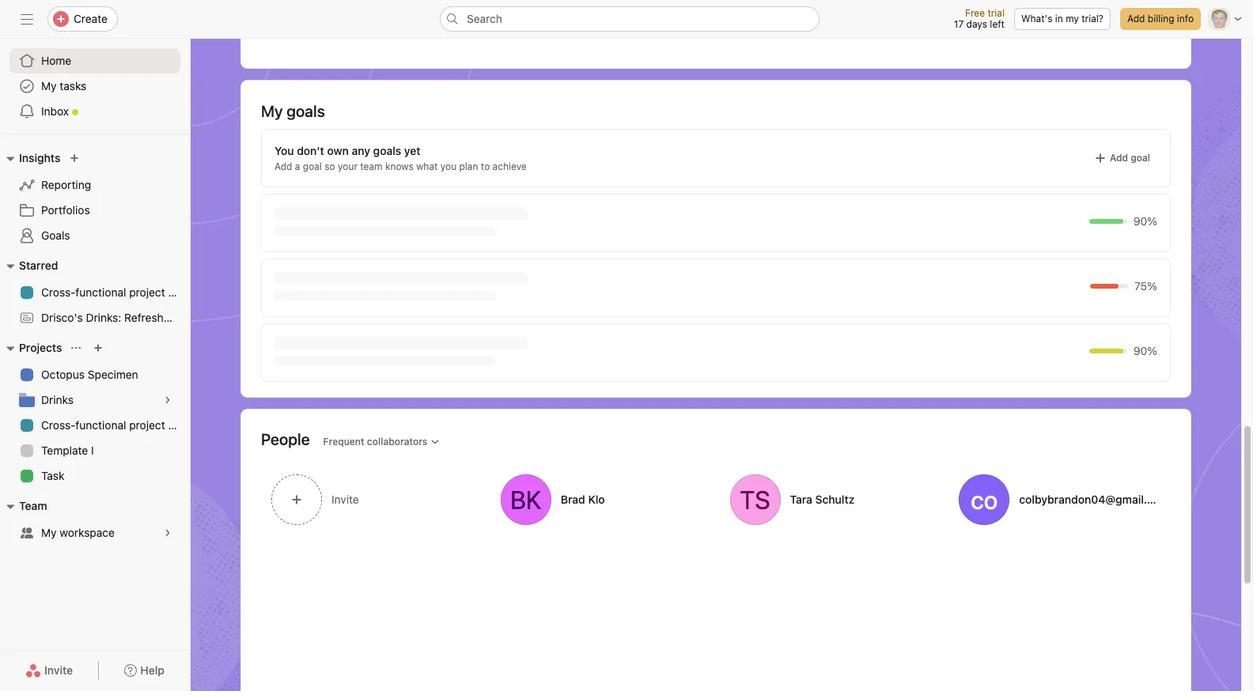 Task type: locate. For each thing, give the bounding box(es) containing it.
1 horizontal spatial goal
[[1131, 152, 1150, 164]]

colbybrandon04@gmail.com
[[1019, 493, 1169, 506]]

0 vertical spatial project
[[129, 286, 165, 299]]

template i
[[41, 444, 94, 457]]

insights button
[[0, 149, 60, 168]]

1 vertical spatial project
[[129, 418, 165, 432]]

0 vertical spatial cross-functional project plan
[[41, 286, 190, 299]]

see details, my workspace image
[[163, 528, 172, 538]]

1 project from the top
[[129, 286, 165, 299]]

octopus specimen link
[[9, 362, 180, 388]]

goal
[[1131, 152, 1150, 164], [303, 161, 322, 172]]

projects element
[[0, 334, 190, 492]]

1 cross-functional project plan link from the top
[[9, 280, 190, 305]]

cross-functional project plan up drinks:
[[41, 286, 190, 299]]

drinks:
[[86, 311, 121, 324]]

2 vertical spatial plan
[[168, 418, 190, 432]]

2 my from the top
[[41, 526, 57, 539]]

add inside add goal 'button'
[[1110, 152, 1128, 164]]

team button
[[0, 497, 47, 516]]

project for 2nd cross-functional project plan link from the top
[[129, 418, 165, 432]]

create
[[74, 12, 108, 25]]

functional
[[75, 286, 126, 299], [75, 418, 126, 432]]

a
[[295, 161, 300, 172]]

collaborators
[[367, 435, 427, 447]]

see details, drinks image
[[163, 396, 172, 405]]

task link
[[9, 464, 180, 489]]

0 horizontal spatial goal
[[303, 161, 322, 172]]

what
[[416, 161, 438, 172]]

starred
[[19, 259, 58, 272]]

plan inside starred element
[[168, 286, 190, 299]]

cross-functional project plan down drinks "link"
[[41, 418, 190, 432]]

my
[[41, 79, 57, 93], [41, 526, 57, 539]]

create button
[[47, 6, 118, 32]]

goals link
[[9, 223, 180, 248]]

cross-functional project plan
[[41, 286, 190, 299], [41, 418, 190, 432]]

cross-functional project plan for 2nd cross-functional project plan link from the top
[[41, 418, 190, 432]]

project inside starred element
[[129, 286, 165, 299]]

90%
[[1133, 214, 1157, 228], [1133, 344, 1157, 358]]

cross- up drisco's
[[41, 286, 75, 299]]

add billing info
[[1127, 13, 1194, 25]]

1 cross-functional project plan from the top
[[41, 286, 190, 299]]

0 vertical spatial my
[[41, 79, 57, 93]]

invite button
[[15, 657, 83, 685]]

i
[[91, 444, 94, 457]]

cross- inside starred element
[[41, 286, 75, 299]]

add inside add billing info button
[[1127, 13, 1145, 25]]

1 my from the top
[[41, 79, 57, 93]]

0 vertical spatial plan
[[459, 161, 478, 172]]

2 cross- from the top
[[41, 418, 75, 432]]

so
[[325, 161, 335, 172]]

tasks
[[60, 79, 87, 93]]

cross-functional project plan link up drinks:
[[9, 280, 190, 305]]

90% down 75%
[[1133, 344, 1157, 358]]

invite
[[331, 493, 359, 506], [44, 664, 73, 677]]

plan inside the projects element
[[168, 418, 190, 432]]

90% up 75%
[[1133, 214, 1157, 228]]

drinks link
[[9, 388, 180, 413]]

plan for second cross-functional project plan link from the bottom
[[168, 286, 190, 299]]

17
[[954, 18, 964, 30]]

in
[[1055, 13, 1063, 25]]

show options, current sort, top image
[[72, 343, 81, 353]]

1 vertical spatial functional
[[75, 418, 126, 432]]

my inside my tasks link
[[41, 79, 57, 93]]

frequent
[[323, 435, 364, 447]]

1 90% from the top
[[1133, 214, 1157, 228]]

add
[[1127, 13, 1145, 25], [1110, 152, 1128, 164], [274, 161, 292, 172]]

2 cross-functional project plan from the top
[[41, 418, 190, 432]]

home
[[41, 54, 71, 67]]

1 vertical spatial cross-
[[41, 418, 75, 432]]

what's
[[1021, 13, 1052, 25]]

0 vertical spatial invite
[[331, 493, 359, 506]]

0 vertical spatial cross-
[[41, 286, 75, 299]]

functional up drinks:
[[75, 286, 126, 299]]

my inside my workspace link
[[41, 526, 57, 539]]

plan left to
[[459, 161, 478, 172]]

plan for 2nd cross-functional project plan link from the top
[[168, 418, 190, 432]]

1 functional from the top
[[75, 286, 126, 299]]

frequent collaborators
[[323, 435, 427, 447]]

2 project from the top
[[129, 418, 165, 432]]

colbybrandon04@gmail.com button
[[949, 465, 1172, 535]]

achieve
[[493, 161, 527, 172]]

functional down drinks "link"
[[75, 418, 126, 432]]

75%
[[1134, 279, 1157, 293]]

project down "see details, drinks" 'icon'
[[129, 418, 165, 432]]

team
[[360, 161, 383, 172]]

plan
[[459, 161, 478, 172], [168, 286, 190, 299], [168, 418, 190, 432]]

1 cross- from the top
[[41, 286, 75, 299]]

free trial 17 days left
[[954, 7, 1005, 30]]

plan up 'drisco's drinks: refreshment recommendation'
[[168, 286, 190, 299]]

project up drisco's drinks: refreshment recommendation link
[[129, 286, 165, 299]]

plan inside you don't own any goals yet add a goal so your team knows what you plan to achieve
[[459, 161, 478, 172]]

cross-
[[41, 286, 75, 299], [41, 418, 75, 432]]

reporting
[[41, 178, 91, 191]]

cross-functional project plan link
[[9, 280, 190, 305], [9, 413, 190, 438]]

help button
[[114, 657, 175, 685]]

1 vertical spatial 90%
[[1133, 344, 1157, 358]]

my workspace link
[[9, 521, 180, 546]]

project
[[129, 286, 165, 299], [129, 418, 165, 432]]

1 vertical spatial cross-functional project plan link
[[9, 413, 190, 438]]

brad klo
[[561, 493, 605, 506]]

1 vertical spatial cross-functional project plan
[[41, 418, 190, 432]]

cross-functional project plan inside starred element
[[41, 286, 190, 299]]

functional for 2nd cross-functional project plan link from the top
[[75, 418, 126, 432]]

1 vertical spatial invite
[[44, 664, 73, 677]]

my down team
[[41, 526, 57, 539]]

cross-functional project plan link up i
[[9, 413, 190, 438]]

0 vertical spatial 90%
[[1133, 214, 1157, 228]]

cross- down drinks
[[41, 418, 75, 432]]

goals
[[41, 229, 70, 242]]

template i link
[[9, 438, 180, 464]]

cross-functional project plan inside the projects element
[[41, 418, 190, 432]]

0 horizontal spatial invite
[[44, 664, 73, 677]]

add billing info button
[[1120, 8, 1201, 30]]

global element
[[0, 39, 190, 134]]

my
[[1066, 13, 1079, 25]]

1 horizontal spatial invite
[[331, 493, 359, 506]]

0 vertical spatial cross-functional project plan link
[[9, 280, 190, 305]]

octopus
[[41, 368, 85, 381]]

my workspace
[[41, 526, 115, 539]]

portfolios
[[41, 203, 90, 217]]

my left tasks at left top
[[41, 79, 57, 93]]

plan down "see details, drinks" 'icon'
[[168, 418, 190, 432]]

functional inside the projects element
[[75, 418, 126, 432]]

frequent collaborators button
[[316, 431, 447, 453]]

1 vertical spatial my
[[41, 526, 57, 539]]

functional for second cross-functional project plan link from the bottom
[[75, 286, 126, 299]]

add for add billing info
[[1127, 13, 1145, 25]]

knows
[[385, 161, 413, 172]]

1 vertical spatial plan
[[168, 286, 190, 299]]

functional inside starred element
[[75, 286, 126, 299]]

0 vertical spatial functional
[[75, 286, 126, 299]]

2 functional from the top
[[75, 418, 126, 432]]



Task type: describe. For each thing, give the bounding box(es) containing it.
my tasks link
[[9, 74, 180, 99]]

info
[[1177, 13, 1194, 25]]

invite inside dropdown button
[[331, 493, 359, 506]]

insights
[[19, 151, 60, 165]]

2 cross-functional project plan link from the top
[[9, 413, 190, 438]]

invite button
[[261, 465, 484, 535]]

add for add goal
[[1110, 152, 1128, 164]]

cross- inside the projects element
[[41, 418, 75, 432]]

free
[[965, 7, 985, 19]]

tara schultz button
[[719, 465, 942, 535]]

trial?
[[1082, 13, 1103, 25]]

left
[[990, 18, 1005, 30]]

you don't own any goals yet add a goal so your team knows what you plan to achieve
[[274, 144, 527, 172]]

days
[[966, 18, 987, 30]]

search list box
[[440, 6, 820, 32]]

drisco's drinks: refreshment recommendation
[[41, 311, 282, 324]]

add goal
[[1110, 152, 1150, 164]]

starred button
[[0, 256, 58, 275]]

drisco's
[[41, 311, 83, 324]]

billing
[[1148, 13, 1174, 25]]

add goal button
[[1087, 147, 1157, 169]]

what's in my trial?
[[1021, 13, 1103, 25]]

trial
[[988, 7, 1005, 19]]

new project or portfolio image
[[94, 343, 103, 353]]

template
[[41, 444, 88, 457]]

workspace
[[60, 526, 115, 539]]

your
[[338, 161, 358, 172]]

drinks
[[41, 393, 73, 407]]

cross-functional project plan for second cross-functional project plan link from the bottom
[[41, 286, 190, 299]]

any
[[352, 144, 370, 157]]

don't
[[297, 144, 324, 157]]

reporting link
[[9, 172, 180, 198]]

task
[[41, 469, 64, 483]]

you
[[274, 144, 294, 157]]

you
[[440, 161, 457, 172]]

recommendation
[[193, 311, 282, 324]]

refreshment
[[124, 311, 190, 324]]

drisco's drinks: refreshment recommendation link
[[9, 305, 282, 331]]

specimen
[[88, 368, 138, 381]]

my tasks
[[41, 79, 87, 93]]

team
[[19, 499, 47, 513]]

add inside you don't own any goals yet add a goal so your team knows what you plan to achieve
[[274, 161, 292, 172]]

to
[[481, 161, 490, 172]]

starred element
[[0, 252, 282, 334]]

2 90% from the top
[[1133, 344, 1157, 358]]

what's in my trial? button
[[1014, 8, 1111, 30]]

yet
[[404, 144, 420, 157]]

goals
[[373, 144, 401, 157]]

teams element
[[0, 492, 190, 549]]

insights element
[[0, 144, 190, 252]]

octopus specimen
[[41, 368, 138, 381]]

new image
[[70, 153, 79, 163]]

invite inside button
[[44, 664, 73, 677]]

inbox link
[[9, 99, 180, 124]]

my for my tasks
[[41, 79, 57, 93]]

goal inside 'button'
[[1131, 152, 1150, 164]]

hide sidebar image
[[21, 13, 33, 25]]

my goals
[[261, 102, 325, 120]]

brad klo button
[[490, 465, 713, 535]]

tara schultz
[[790, 493, 855, 506]]

goal inside you don't own any goals yet add a goal so your team knows what you plan to achieve
[[303, 161, 322, 172]]

portfolios link
[[9, 198, 180, 223]]

help
[[140, 664, 164, 677]]

my for my workspace
[[41, 526, 57, 539]]

projects
[[19, 341, 62, 354]]

search
[[467, 12, 502, 25]]

project for second cross-functional project plan link from the bottom
[[129, 286, 165, 299]]

inbox
[[41, 104, 69, 118]]

own
[[327, 144, 349, 157]]

people
[[261, 430, 310, 448]]

projects button
[[0, 339, 62, 358]]

search button
[[440, 6, 820, 32]]

home link
[[9, 48, 180, 74]]



Task type: vqa. For each thing, say whether or not it's contained in the screenshot.
functional inside projects 'element'
yes



